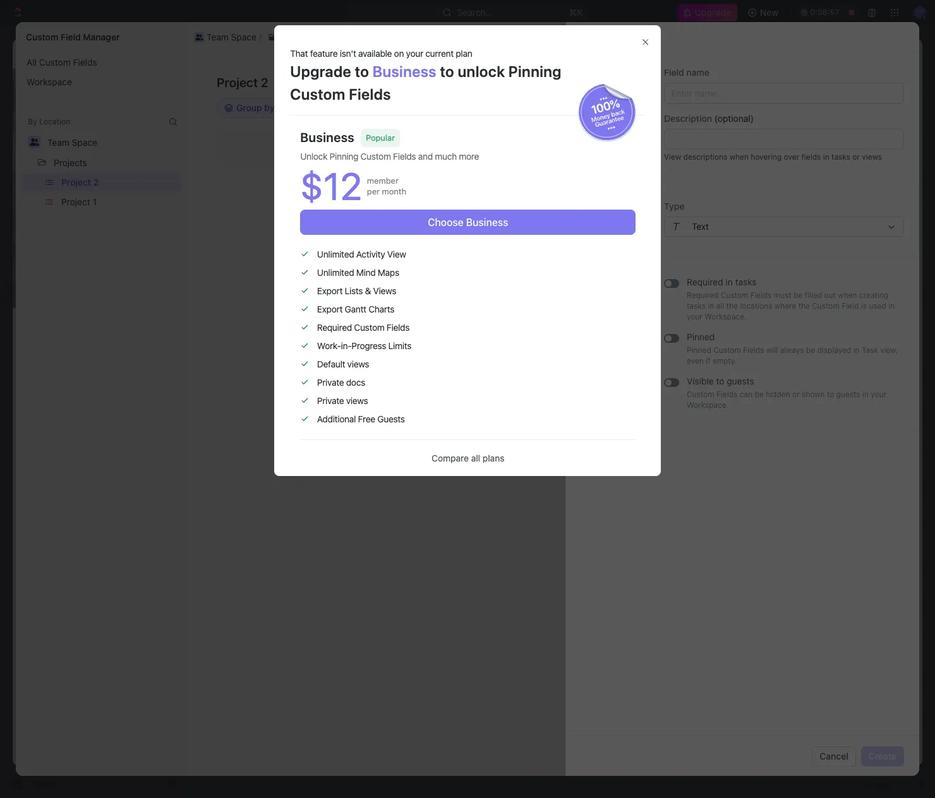 Task type: locate. For each thing, give the bounding box(es) containing it.
to inside to unlock pinning custom fields
[[440, 62, 454, 80]]

0 horizontal spatial to do
[[763, 140, 785, 150]]

None text field
[[664, 129, 904, 150]]

user group image
[[195, 34, 203, 40], [201, 37, 209, 44]]

team space inside list
[[207, 31, 256, 42]]

2 horizontal spatial create
[[869, 751, 897, 762]]

1 vertical spatial export
[[317, 304, 343, 315]]

field inside add existing field button
[[776, 77, 795, 88]]

private up additional in the left bottom of the page
[[317, 396, 344, 406]]

task down "task 2"
[[273, 263, 292, 274]]

export lists & views
[[317, 286, 396, 297]]

complete down locations
[[744, 312, 782, 322]]

workspace. inside the required in tasks required custom fields must be filled out when creating tasks in all the locations where the custom field is used in your workspace.
[[705, 312, 747, 322]]

required
[[687, 277, 723, 288], [687, 291, 719, 300], [317, 322, 352, 333]]

views down docs
[[346, 396, 368, 406]]

fields
[[802, 152, 821, 162]]

upgrade
[[695, 7, 731, 18], [290, 62, 351, 80]]

create for one
[[635, 145, 659, 154]]

2 horizontal spatial business
[[466, 217, 508, 228]]

add task left task sidebar navigation tab list
[[844, 81, 882, 92]]

plans
[[483, 453, 505, 464]]

dashboards
[[30, 130, 79, 141]]

2 unlimited from the top
[[317, 267, 354, 278]]

0 horizontal spatial do
[[775, 140, 785, 150]]

0 vertical spatial add task button
[[836, 76, 890, 97]]

is
[[861, 301, 867, 311]]

1 unlimited from the top
[[317, 249, 354, 260]]

2 horizontal spatial be
[[806, 346, 815, 355]]

in progress up locations
[[744, 282, 788, 291]]

2 vertical spatial required
[[317, 322, 352, 333]]

0 vertical spatial in progress
[[234, 178, 286, 188]]

0 vertical spatial business
[[373, 62, 437, 80]]

search...
[[457, 7, 493, 18]]

do up view descriptions when hovering over fields in tasks or views
[[775, 140, 785, 150]]

2 horizontal spatial add task
[[844, 81, 882, 92]]

does
[[480, 144, 500, 155]]

0 vertical spatial upgrade
[[695, 7, 731, 18]]

custom up workspace
[[39, 57, 71, 68]]

1 vertical spatial activity
[[892, 99, 916, 107]]

1 horizontal spatial team space button
[[191, 29, 259, 45]]

hide
[[656, 148, 673, 157]]

1 horizontal spatial do
[[812, 312, 822, 322]]

0 horizontal spatial your
[[406, 48, 423, 58]]

in progress
[[234, 178, 286, 188], [744, 211, 788, 221], [744, 282, 788, 291]]

1 horizontal spatial 1
[[276, 220, 280, 230]]

descriptions
[[684, 152, 728, 162]]

dates
[[409, 413, 433, 424]]

1 vertical spatial add task button
[[324, 176, 378, 191]]

user group image inside team space button
[[195, 34, 203, 40]]

team space link down manager
[[83, 47, 133, 58]]

complete
[[654, 221, 689, 231], [654, 292, 689, 301], [744, 312, 782, 322]]

have
[[518, 144, 538, 155]]

add task down "task 2"
[[255, 263, 292, 274]]

list containing project 2
[[16, 173, 186, 212]]

custom up locations
[[721, 291, 749, 300]]

2 vertical spatial 19 mins
[[838, 312, 866, 322]]

1 vertical spatial added
[[660, 332, 682, 342]]

shown
[[802, 390, 825, 399]]

1 20 mins from the top
[[837, 120, 866, 130]]

0 vertical spatial 20
[[837, 120, 847, 130]]

upgrade link
[[677, 4, 737, 21]]

guests right shown on the right of the page
[[837, 390, 860, 399]]

action items
[[172, 560, 230, 572]]

1 horizontal spatial or
[[853, 152, 860, 162]]

2 19 mins from the top
[[838, 282, 866, 291]]

1 horizontal spatial on
[[721, 48, 730, 58]]

19 up the displayed
[[838, 312, 847, 322]]

2 vertical spatial add task
[[255, 263, 292, 274]]

task right new
[[863, 81, 882, 92]]

1 horizontal spatial all
[[716, 301, 724, 311]]

3 changed status from from the top
[[658, 211, 736, 221]]

when right out
[[838, 291, 857, 300]]

board link
[[233, 113, 260, 131]]

1 private from the top
[[317, 377, 344, 388]]

1 vertical spatial upgrade
[[290, 62, 351, 80]]

19 right out
[[838, 282, 847, 291]]

view,
[[880, 346, 898, 355]]

guests
[[377, 414, 405, 425]]

list
[[16, 52, 186, 92], [16, 173, 186, 212]]

project 1
[[61, 197, 97, 207]]

1 the from the left
[[726, 301, 738, 311]]

1 list from the top
[[16, 52, 186, 92]]

watcher:
[[701, 161, 732, 170]]

0 vertical spatial unlimited
[[317, 249, 354, 260]]

be right always
[[806, 346, 815, 355]]

progress up task 1
[[244, 178, 286, 188]]

1 field from the left
[[776, 77, 795, 88]]

0 vertical spatial 20 mins
[[837, 120, 866, 130]]

1 export from the top
[[317, 286, 343, 297]]

fields up locations
[[751, 291, 772, 300]]

upgrade for upgrade
[[695, 7, 731, 18]]

task
[[863, 81, 882, 92], [356, 178, 373, 188], [255, 220, 274, 230], [255, 242, 274, 252], [273, 263, 292, 274], [862, 346, 878, 355]]

20 mins right fields
[[837, 161, 866, 170]]

0 horizontal spatial add task button
[[249, 262, 297, 277]]

1 vertical spatial or
[[793, 390, 800, 399]]

be inside the required in tasks required custom fields must be filled out when creating tasks in all the locations where the custom field is used in your workspace.
[[794, 291, 803, 300]]

workspace. down visible
[[687, 401, 729, 410]]

changed
[[660, 140, 691, 150], [660, 191, 691, 200], [660, 211, 691, 221], [660, 241, 691, 251], [660, 262, 691, 271], [660, 282, 691, 291], [660, 312, 691, 322]]

invite
[[33, 778, 55, 789]]

2 vertical spatial 19
[[838, 312, 847, 322]]

business up 'unlock'
[[300, 130, 354, 145]]

workspace. inside visible to guests custom fields can be hidden or shown to guests in your workspace.
[[687, 401, 729, 410]]

4 status from the top
[[693, 241, 715, 251]]

on right available
[[394, 48, 404, 58]]

1 vertical spatial to do
[[799, 312, 822, 322]]

6 changed status from from the top
[[658, 282, 736, 291]]

in-
[[341, 341, 352, 351]]

required for required custom fields
[[317, 322, 352, 333]]

be inside visible to guests custom fields can be hidden or shown to guests in your workspace.
[[755, 390, 764, 399]]

0 vertical spatial 19 mins
[[838, 211, 866, 221]]

0 horizontal spatial upgrade
[[290, 62, 351, 80]]

or for when
[[853, 152, 860, 162]]

20 for changed status from
[[837, 140, 847, 150]]

be for guests
[[755, 390, 764, 399]]

custom inside visible to guests custom fields can be hidden or shown to guests in your workspace.
[[687, 390, 715, 399]]

0 vertical spatial tasks
[[832, 152, 851, 162]]

be left filled
[[794, 291, 803, 300]]

19 down search tasks... text field
[[838, 211, 847, 221]]

19 mins
[[838, 211, 866, 221], [838, 282, 866, 291], [838, 312, 866, 322]]

1 horizontal spatial view
[[664, 152, 681, 162]]

0 vertical spatial be
[[794, 291, 803, 300]]

do down filled
[[812, 312, 822, 322]]

add left existing
[[722, 77, 739, 88]]

1 vertical spatial workspace.
[[687, 401, 729, 410]]

space
[[231, 31, 256, 42], [237, 35, 262, 46], [108, 47, 133, 58], [72, 137, 97, 148]]

task down task 1
[[255, 242, 274, 252]]

tasks right fields
[[832, 152, 851, 162]]

0 vertical spatial required
[[687, 277, 723, 288]]

field
[[776, 77, 795, 88], [864, 77, 882, 88]]

5 from from the top
[[717, 262, 734, 271]]

tasks up tag
[[687, 301, 706, 311]]

favorites
[[10, 183, 43, 193]]

more
[[459, 151, 479, 162]]

2 inside task 2 link
[[276, 242, 282, 252]]

create for new
[[814, 77, 842, 88]]

to do up view descriptions when hovering over fields in tasks or views
[[763, 140, 785, 150]]

team space link
[[197, 33, 265, 48], [83, 47, 133, 58]]

additional free guests
[[317, 414, 405, 425]]

projects
[[54, 157, 87, 168]]

20 mins up search tasks... text field
[[837, 120, 866, 130]]

0 horizontal spatial guests
[[727, 376, 754, 387]]

gantt
[[345, 304, 366, 315]]

1 vertical spatial view
[[387, 249, 406, 260]]

send button
[[834, 734, 871, 754]]

tree
[[5, 220, 183, 391]]

6 changed from the top
[[660, 282, 691, 291]]

all
[[716, 301, 724, 311], [471, 453, 480, 464]]

all up power
[[716, 301, 724, 311]]

be inside 'pinned pinned custom fields will always be displayed in task view, even if empty.'
[[806, 346, 815, 355]]

add left task sidebar navigation tab list
[[844, 81, 861, 92]]

19
[[838, 211, 847, 221], [838, 282, 847, 291], [838, 312, 847, 322]]

field right existing
[[776, 77, 795, 88]]

pinned
[[687, 332, 715, 343], [687, 346, 711, 355]]

or right fields
[[853, 152, 860, 162]]

2 inside the project 2 button
[[93, 177, 99, 188]]

be
[[794, 291, 803, 300], [806, 346, 815, 355], [755, 390, 764, 399]]

inbox link
[[5, 83, 183, 103]]

private
[[317, 377, 344, 388], [317, 396, 344, 406]]

2 vertical spatial business
[[466, 217, 508, 228]]

default views
[[317, 359, 369, 370]]

1 inside button
[[93, 197, 97, 207]]

to complete up power
[[652, 282, 795, 301]]

your up tag
[[687, 312, 703, 322]]

2 field from the left
[[864, 77, 882, 88]]

all inside the required in tasks required custom fields must be filled out when creating tasks in all the locations where the custom field is used in your workspace.
[[716, 301, 724, 311]]

0 vertical spatial added
[[677, 161, 699, 170]]

1 horizontal spatial to do
[[799, 312, 822, 322]]

upgrade down "feature"
[[290, 62, 351, 80]]

in progress down eloisefrancis23@gmail.
[[744, 211, 788, 221]]

create left new
[[814, 77, 842, 88]]

home link
[[5, 61, 183, 82]]

fields inside button
[[73, 57, 97, 68]]

and
[[418, 151, 433, 162]]

6 status from the top
[[693, 282, 715, 291]]

the down filled
[[799, 301, 810, 311]]

month
[[382, 187, 406, 197]]

2 vertical spatial 20 mins
[[837, 161, 866, 170]]

field inside create new field button
[[864, 77, 882, 88]]

added watcher:
[[674, 161, 734, 170]]

field name
[[664, 67, 710, 78]]

1 to complete from the top
[[652, 211, 795, 231]]

assigned
[[234, 413, 273, 424]]

business right choose
[[466, 217, 508, 228]]

1 vertical spatial 19 mins
[[838, 282, 866, 291]]

views right fields
[[862, 152, 882, 162]]

to do down filled
[[799, 312, 822, 322]]

when left hovering
[[730, 152, 749, 162]]

views
[[862, 152, 882, 162], [347, 359, 369, 370], [346, 396, 368, 406]]

field left the type
[[581, 201, 601, 212]]

fields left will
[[743, 346, 764, 355]]

pinning down team space list
[[509, 62, 562, 80]]

2 vertical spatial 20
[[837, 161, 847, 170]]

2 horizontal spatial activity
[[892, 99, 916, 107]]

0:08:57
[[810, 8, 839, 17]]

1 vertical spatial unlimited
[[317, 267, 354, 278]]

private down default
[[317, 377, 344, 388]]

current
[[426, 48, 454, 58]]

limits
[[388, 341, 411, 351]]

progress up locations
[[754, 282, 786, 291]]

2 export from the top
[[317, 304, 343, 315]]

custom down visible
[[687, 390, 715, 399]]

2 20 from the top
[[837, 140, 847, 150]]

your down view,
[[871, 390, 887, 399]]

1 vertical spatial views
[[347, 359, 369, 370]]

20 mins for created this task
[[837, 120, 866, 130]]

0 horizontal spatial team space link
[[83, 47, 133, 58]]

1 vertical spatial to complete
[[652, 282, 795, 301]]

team space button up project 2 link
[[191, 29, 259, 45]]

1 horizontal spatial add task
[[340, 178, 373, 188]]

1 horizontal spatial your
[[687, 312, 703, 322]]

0 vertical spatial to complete
[[652, 211, 795, 231]]

1 horizontal spatial pinning
[[509, 62, 562, 80]]

1 vertical spatial 1
[[276, 220, 280, 230]]

1 vertical spatial guests
[[837, 390, 860, 399]]

field right new
[[864, 77, 882, 88]]

unlimited up the unlimited mind maps
[[317, 249, 354, 260]]

0 horizontal spatial be
[[755, 390, 764, 399]]

your inside visible to guests custom fields can be hidden or shown to guests in your workspace.
[[871, 390, 887, 399]]

0 horizontal spatial all
[[471, 453, 480, 464]]

required custom fields
[[317, 322, 410, 333]]

fields left can
[[717, 390, 738, 399]]

filled
[[805, 291, 822, 300]]

create one
[[635, 145, 675, 154]]

or left shown on the right of the page
[[793, 390, 800, 399]]

20 down create new field button
[[837, 140, 847, 150]]

unlock
[[458, 62, 505, 80]]

in progress up task 1
[[234, 178, 286, 188]]

custom up empty.
[[714, 346, 741, 355]]

1 vertical spatial pinning
[[330, 151, 358, 162]]

Search tasks... text field
[[778, 143, 904, 162]]

team space
[[207, 31, 256, 42], [212, 35, 262, 46], [83, 47, 133, 58], [47, 137, 97, 148]]

field inside the required in tasks required custom fields must be filled out when creating tasks in all the locations where the custom field is used in your workspace.
[[842, 301, 859, 311]]

1 horizontal spatial field
[[864, 77, 882, 88]]

team space link left /
[[197, 33, 265, 48]]

1 down the project 2 button
[[93, 197, 97, 207]]

17
[[748, 48, 756, 58]]

0 horizontal spatial add task
[[255, 263, 292, 274]]

0 vertical spatial all
[[716, 301, 724, 311]]

2 vertical spatial views
[[346, 396, 368, 406]]

export
[[317, 286, 343, 297], [317, 304, 343, 315]]

unlock
[[300, 151, 327, 162]]

guests up can
[[727, 376, 754, 387]]

20 mins for changed status from
[[837, 140, 866, 150]]

create right "cancel"
[[869, 751, 897, 762]]

0 horizontal spatial activity
[[356, 249, 385, 260]]

0 horizontal spatial or
[[793, 390, 800, 399]]

1 20 from the top
[[837, 120, 847, 130]]

1 vertical spatial business
[[300, 130, 354, 145]]

export left the gantt
[[317, 304, 343, 315]]

7 changed from the top
[[660, 312, 691, 322]]

2 horizontal spatial add task button
[[836, 76, 890, 97]]

user group image inside team space link
[[201, 37, 209, 44]]

or inside visible to guests custom fields can be hidden or shown to guests in your workspace.
[[793, 390, 800, 399]]

3 20 from the top
[[837, 161, 847, 170]]

5 changed status from from the top
[[658, 262, 736, 271]]

board
[[236, 117, 260, 127]]

1 for project 1
[[93, 197, 97, 207]]

business down the that feature isn't available on your current plan at top
[[373, 62, 437, 80]]

3 from from the top
[[717, 211, 734, 221]]

0 vertical spatial team space button
[[191, 29, 259, 45]]

1 vertical spatial pinned
[[687, 346, 711, 355]]

pinning right 'unlock'
[[330, 151, 358, 162]]

list link
[[281, 113, 299, 131]]

2 vertical spatial tasks
[[687, 301, 706, 311]]

complete up added tag power
[[654, 292, 689, 301]]

2 private from the top
[[317, 396, 344, 406]]

add task
[[844, 81, 882, 92], [340, 178, 373, 188], [255, 263, 292, 274]]

2 pinned from the top
[[687, 346, 711, 355]]

0 vertical spatial workspace.
[[705, 312, 747, 322]]

to
[[355, 62, 369, 80], [440, 62, 454, 80], [746, 140, 755, 150], [765, 140, 773, 150], [788, 211, 795, 221], [788, 282, 795, 291], [782, 312, 792, 322], [801, 312, 810, 322], [716, 376, 725, 387], [827, 390, 834, 399], [275, 413, 283, 424]]

2 vertical spatial add task button
[[249, 262, 297, 277]]

fields inside the required in tasks required custom fields must be filled out when creating tasks in all the locations where the custom field is used in your workspace.
[[751, 291, 772, 300]]

compare all plans button
[[432, 453, 505, 464]]

1 vertical spatial do
[[812, 312, 822, 322]]

workspace. up power
[[705, 312, 747, 322]]

4 changed status from from the top
[[658, 241, 736, 251]]

custom up progress
[[354, 322, 385, 333]]

20 mins
[[837, 120, 866, 130], [837, 140, 866, 150], [837, 161, 866, 170]]

project 2 inside button
[[61, 177, 99, 188]]

1 horizontal spatial when
[[838, 291, 857, 300]]

on left the nov
[[721, 48, 730, 58]]

pinning inside to unlock pinning custom fields
[[509, 62, 562, 80]]

2 list from the top
[[16, 173, 186, 212]]

field left is
[[842, 301, 859, 311]]

custom inside 'pinned pinned custom fields will always be displayed in task view, even if empty.'
[[714, 346, 741, 355]]

0 horizontal spatial field
[[776, 77, 795, 88]]

0 vertical spatial do
[[775, 140, 785, 150]]

2 status from the top
[[693, 191, 715, 200]]

must
[[774, 291, 792, 300]]

1 up "task 2"
[[276, 220, 280, 230]]

to complete down the eloisefrancis23@gmail. com
[[652, 211, 795, 231]]

create
[[814, 77, 842, 88], [635, 145, 659, 154], [869, 751, 897, 762]]

space inside list
[[231, 31, 256, 42]]

0 vertical spatial 19
[[838, 211, 847, 221]]

to do
[[763, 140, 785, 150], [799, 312, 822, 322]]

progress down eloisefrancis23@gmail.
[[754, 211, 786, 221]]

⌘k
[[569, 7, 583, 18]]

2 from from the top
[[717, 191, 734, 200]]

business
[[373, 62, 437, 80], [300, 130, 354, 145], [466, 217, 508, 228]]

0 vertical spatial pinning
[[509, 62, 562, 80]]

1 pinned from the top
[[687, 332, 715, 343]]

assigned to
[[234, 413, 283, 424]]

views up docs
[[347, 359, 369, 370]]

the left locations
[[726, 301, 738, 311]]

create up clickbot
[[635, 145, 659, 154]]

this
[[689, 120, 702, 130]]

20 up search tasks... text field
[[837, 120, 847, 130]]

upgrade up created
[[695, 7, 731, 18]]

0 vertical spatial export
[[317, 286, 343, 297]]

1 from from the top
[[717, 140, 734, 150]]

custom
[[26, 32, 58, 42], [39, 57, 71, 68], [557, 144, 588, 155], [361, 151, 391, 162], [721, 291, 749, 300], [812, 301, 840, 311], [354, 322, 385, 333], [714, 346, 741, 355], [687, 390, 715, 399]]

new
[[760, 7, 779, 18]]

1 horizontal spatial create
[[814, 77, 842, 88]]

2 changed from the top
[[660, 191, 691, 200]]

team space button up projects
[[42, 132, 103, 152]]

1 vertical spatial list
[[16, 173, 186, 212]]

in inside visible to guests custom fields can be hidden or shown to guests in your workspace.
[[863, 390, 869, 399]]

export left lists
[[317, 286, 343, 297]]

fields up workspace button
[[73, 57, 97, 68]]

or
[[853, 152, 860, 162], [793, 390, 800, 399]]

20 mins left task sidebar navigation tab list
[[837, 140, 866, 150]]

2 horizontal spatial your
[[871, 390, 887, 399]]

unlimited up lists
[[317, 267, 354, 278]]

2
[[223, 47, 229, 58], [261, 75, 268, 90], [280, 75, 291, 96], [93, 177, 99, 188], [300, 178, 305, 188], [276, 242, 282, 252], [273, 299, 278, 308]]

custom inside button
[[39, 57, 71, 68]]

can
[[740, 390, 753, 399]]

to do for 19
[[799, 312, 822, 322]]

home
[[30, 66, 55, 76]]

manager
[[83, 32, 120, 42]]

1 vertical spatial 19
[[838, 282, 847, 291]]

tasks up locations
[[735, 277, 757, 288]]

2 20 mins from the top
[[837, 140, 866, 150]]

task left view,
[[862, 346, 878, 355]]

0 vertical spatial create
[[814, 77, 842, 88]]

be right can
[[755, 390, 764, 399]]



Task type: describe. For each thing, give the bounding box(es) containing it.
1 vertical spatial complete
[[654, 292, 689, 301]]

location
[[446, 144, 478, 155]]

custom up all
[[26, 32, 58, 42]]

1 changed from the top
[[660, 140, 691, 150]]

7 status from the top
[[693, 312, 715, 322]]

user group image
[[13, 248, 22, 255]]

default
[[317, 359, 345, 370]]

do for 20 mins
[[775, 140, 785, 150]]

task sidebar content section
[[619, 69, 884, 767]]

be for custom
[[806, 346, 815, 355]]

0 horizontal spatial on
[[394, 48, 404, 58]]

created
[[660, 120, 687, 130]]

task 1
[[255, 220, 280, 230]]

to do for 20
[[763, 140, 785, 150]]

(optional)
[[715, 113, 754, 124]]

2 vertical spatial progress
[[754, 282, 786, 291]]

out
[[824, 291, 836, 300]]

6 mins from the top
[[849, 312, 866, 322]]

team inside team space list
[[207, 31, 229, 42]]

unlimited for unlimited activity view
[[317, 249, 354, 260]]

3 19 from the top
[[838, 312, 847, 322]]

1 19 mins from the top
[[838, 211, 866, 221]]

unlock pinning custom fields and much more
[[300, 151, 479, 162]]

create new field button
[[807, 73, 890, 93]]

field type
[[581, 201, 624, 212]]

feature
[[310, 48, 338, 58]]

locations
[[740, 301, 773, 311]]

3 status from the top
[[693, 211, 715, 221]]

export gantt charts
[[317, 304, 394, 315]]

0 horizontal spatial business
[[300, 130, 354, 145]]

project 2 button
[[56, 173, 181, 192]]

type
[[604, 201, 624, 212]]

all
[[27, 57, 37, 68]]

7 changed status from from the top
[[658, 312, 736, 322]]

mind
[[356, 267, 376, 278]]

4 from from the top
[[717, 241, 734, 251]]

1 horizontal spatial team space link
[[197, 33, 265, 48]]

fields inside visible to guests custom fields can be hidden or shown to guests in your workspace.
[[717, 390, 738, 399]]

much
[[435, 151, 457, 162]]

action items button
[[167, 555, 236, 577]]

visible to guests custom fields can be hidden or shown to guests in your workspace.
[[687, 376, 887, 410]]

1 horizontal spatial add task button
[[324, 176, 378, 191]]

nov
[[732, 48, 746, 58]]

new button
[[742, 3, 786, 23]]

field left 'name'
[[664, 67, 684, 78]]

view descriptions when hovering over fields in tasks or views
[[664, 152, 882, 162]]

even
[[687, 356, 704, 366]]

2 19 from the top
[[838, 282, 847, 291]]

member per month
[[367, 176, 406, 197]]

Enter name... text field
[[664, 83, 904, 104]]

1 horizontal spatial business
[[373, 62, 437, 80]]

will
[[767, 346, 778, 355]]

your inside the required in tasks required custom fields must be filled out when creating tasks in all the locations where the custom field is used in your workspace.
[[687, 312, 703, 322]]

visible
[[687, 376, 714, 387]]

tree inside sidebar navigation
[[5, 220, 183, 391]]

2 the from the left
[[799, 301, 810, 311]]

1 19 from the top
[[838, 211, 847, 221]]

when inside the required in tasks required custom fields must be filled out when creating tasks in all the locations where the custom field is used in your workspace.
[[838, 291, 857, 300]]

share button
[[761, 43, 801, 63]]

1 vertical spatial progress
[[754, 211, 786, 221]]

create new field
[[814, 77, 882, 88]]

created
[[691, 48, 719, 58]]

1 horizontal spatial guests
[[837, 390, 860, 399]]

where
[[775, 301, 796, 311]]

fields left create one button
[[591, 144, 615, 155]]

project 2 link
[[192, 47, 229, 58]]

Edit task name text field
[[56, 372, 569, 396]]

1 vertical spatial add task
[[340, 178, 373, 188]]

1 status from the top
[[693, 140, 715, 150]]

0:08:57 button
[[797, 5, 859, 20]]

list containing all custom fields
[[16, 52, 186, 92]]

7 from from the top
[[717, 312, 734, 322]]

spaces
[[10, 205, 37, 214]]

required for required in tasks required custom fields must be filled out when creating tasks in all the locations where the custom field is used in your workspace.
[[687, 277, 723, 288]]

views for private views
[[346, 396, 368, 406]]

lists
[[345, 286, 363, 297]]

0 horizontal spatial tasks
[[687, 301, 706, 311]]

one
[[661, 145, 675, 154]]

docs
[[30, 109, 51, 119]]

search
[[735, 117, 764, 127]]

0 vertical spatial guests
[[727, 376, 754, 387]]

fields inside 'pinned pinned custom fields will always be displayed in task view, even if empty.'
[[743, 346, 764, 355]]

3 changed from the top
[[660, 211, 691, 221]]

power
[[698, 332, 720, 342]]

progress
[[352, 341, 386, 351]]

added tag power
[[658, 332, 720, 342]]

0 vertical spatial views
[[862, 152, 882, 162]]

1 vertical spatial all
[[471, 453, 480, 464]]

3 19 mins from the top
[[838, 312, 866, 322]]

added for watcher:
[[677, 161, 699, 170]]

table
[[383, 117, 406, 127]]

2 vertical spatial create
[[869, 751, 897, 762]]

table link
[[381, 113, 406, 131]]

compare all plans
[[432, 453, 505, 464]]

any
[[540, 144, 554, 155]]

used
[[869, 301, 887, 311]]

team space list
[[191, 29, 894, 45]]

3 20 mins from the top
[[837, 161, 866, 170]]

added for tag
[[660, 332, 682, 342]]

0 vertical spatial add task
[[844, 81, 882, 92]]

2 changed status from from the top
[[658, 191, 736, 200]]

add existing field button
[[715, 73, 802, 93]]

by
[[28, 117, 37, 126]]

existing
[[741, 77, 774, 88]]

maps
[[378, 267, 399, 278]]

task 2 link
[[252, 238, 438, 256]]

do for 19 mins
[[812, 312, 822, 322]]

custom fields
[[290, 85, 391, 103]]

export for export gantt charts
[[317, 304, 343, 315]]

0 vertical spatial complete
[[654, 221, 689, 231]]

0 horizontal spatial when
[[730, 152, 749, 162]]

created this task
[[658, 120, 720, 130]]

4 mins from the top
[[849, 211, 866, 221]]

action
[[172, 560, 202, 572]]

work-in-progress limits
[[317, 341, 411, 351]]

2 to complete from the top
[[652, 282, 795, 301]]

6 from from the top
[[717, 282, 734, 291]]

eloisefrancis23@gmail.
[[734, 161, 821, 170]]

by location
[[28, 117, 71, 126]]

all custom fields button
[[21, 52, 181, 72]]

work-
[[317, 341, 341, 351]]

available
[[358, 48, 392, 58]]

tag
[[685, 332, 696, 342]]

task up "task 2"
[[255, 220, 274, 230]]

4 changed from the top
[[660, 241, 691, 251]]

task left month
[[356, 178, 373, 188]]

user group image for rightmost team space link
[[201, 37, 209, 44]]

fields left the and
[[393, 151, 416, 162]]

5 mins from the top
[[849, 282, 866, 291]]

create button
[[861, 747, 904, 767]]

add left per
[[340, 178, 354, 188]]

to unlock pinning custom fields
[[290, 62, 562, 103]]

private for private docs
[[317, 377, 344, 388]]

task inside 'pinned pinned custom fields will always be displayed in task view, even if empty.'
[[862, 346, 878, 355]]

task
[[705, 120, 720, 130]]

field for create new field
[[864, 77, 882, 88]]

custom right any
[[557, 144, 588, 155]]

1 vertical spatial team space button
[[42, 132, 103, 152]]

or for guests
[[793, 390, 800, 399]]

unlimited mind maps
[[317, 267, 399, 278]]

5 changed from the top
[[660, 262, 691, 271]]

views for default views
[[347, 359, 369, 370]]

3 mins from the top
[[849, 161, 866, 170]]

task sidebar navigation tab list
[[890, 76, 918, 150]]

sidebar navigation
[[0, 25, 189, 799]]

unlimited for unlimited mind maps
[[317, 267, 354, 278]]

views
[[373, 286, 396, 297]]

in inside 'pinned pinned custom fields will always be displayed in task view, even if empty.'
[[854, 346, 860, 355]]

business inside button
[[466, 217, 508, 228]]

1 vertical spatial in progress
[[744, 211, 788, 221]]

popular
[[366, 133, 395, 143]]

export for export lists & views
[[317, 286, 343, 297]]

2 vertical spatial complete
[[744, 312, 782, 322]]

custom down out
[[812, 301, 840, 311]]

1 for task 1
[[276, 220, 280, 230]]

0 vertical spatial progress
[[244, 178, 286, 188]]

items
[[204, 560, 230, 572]]

fields up limits
[[387, 322, 410, 333]]

5 status from the top
[[693, 262, 715, 271]]

required in tasks required custom fields must be filled out when creating tasks in all the locations where the custom field is used in your workspace.
[[687, 277, 895, 322]]

activity inside task sidebar navigation tab list
[[892, 99, 916, 107]]

add down "task 2"
[[255, 263, 271, 274]]

0 horizontal spatial pinning
[[330, 151, 358, 162]]

custom down popular
[[361, 151, 391, 162]]

1 horizontal spatial tasks
[[735, 277, 757, 288]]

creating
[[859, 291, 889, 300]]

field for add existing field
[[776, 77, 795, 88]]

private docs
[[317, 377, 365, 388]]

create one button
[[620, 142, 680, 157]]

add inside button
[[722, 77, 739, 88]]

team space, , element
[[66, 47, 78, 59]]

activity inside "task sidebar content" section
[[634, 82, 678, 96]]

1 vertical spatial required
[[687, 291, 719, 300]]

inbox
[[30, 87, 52, 98]]

plan
[[456, 48, 472, 58]]

description
[[664, 113, 712, 124]]

displayed
[[817, 346, 851, 355]]

choose
[[428, 217, 464, 228]]

1 changed status from from the top
[[658, 140, 736, 150]]

20 for created this task
[[837, 120, 847, 130]]

2 vertical spatial in progress
[[744, 282, 788, 291]]

user group image for the topmost team space button
[[195, 34, 203, 40]]

com
[[645, 161, 821, 180]]

1 mins from the top
[[849, 120, 866, 130]]

2 mins from the top
[[849, 140, 866, 150]]

that
[[290, 48, 308, 58]]

upgrade for upgrade to business
[[290, 62, 351, 80]]

field up team space, , element
[[61, 32, 81, 42]]

private for private views
[[317, 396, 344, 406]]

2 horizontal spatial tasks
[[832, 152, 851, 162]]

this
[[426, 144, 443, 155]]

dashboards link
[[5, 126, 183, 146]]



Task type: vqa. For each thing, say whether or not it's contained in the screenshot.
Everything within the 'link'
no



